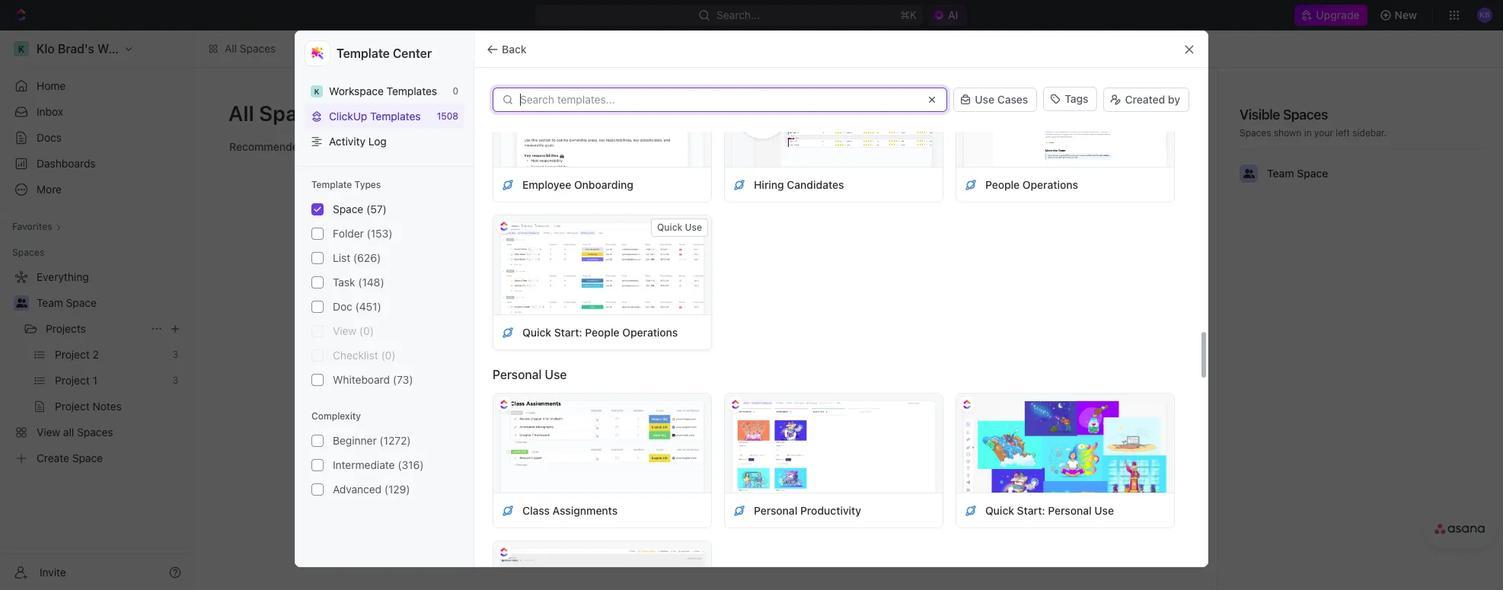 Task type: describe. For each thing, give the bounding box(es) containing it.
0 vertical spatial team
[[1268, 167, 1295, 180]]

(316)
[[398, 459, 424, 472]]

(129)
[[385, 483, 410, 496]]

class
[[523, 504, 550, 517]]

1 vertical spatial people
[[585, 326, 620, 339]]

employee onboarding
[[523, 178, 634, 191]]

⌘k
[[901, 8, 918, 21]]

0 vertical spatial all spaces
[[225, 42, 276, 55]]

quick start: people operations
[[523, 326, 678, 339]]

checklist
[[333, 349, 378, 362]]

(148)
[[358, 276, 385, 289]]

visible spaces spaces shown in your left sidebar.
[[1240, 107, 1388, 139]]

space down in
[[1298, 167, 1329, 180]]

1 vertical spatial all spaces
[[229, 101, 333, 126]]

by
[[1169, 93, 1181, 106]]

templates for workspace templates
[[387, 85, 437, 98]]

people operations
[[986, 178, 1079, 191]]

personal for personal productivity
[[754, 504, 798, 517]]

0 vertical spatial operations
[[1023, 178, 1079, 191]]

folder (153)
[[333, 227, 393, 240]]

use inside quick use button
[[685, 222, 702, 233]]

in
[[1305, 127, 1312, 139]]

assignments
[[553, 504, 618, 517]]

created by
[[1126, 93, 1181, 106]]

types
[[355, 179, 381, 190]]

task (148)
[[333, 276, 385, 289]]

template types
[[312, 179, 381, 190]]

1508
[[437, 110, 459, 122]]

employee
[[523, 178, 572, 191]]

checklist (0)
[[333, 349, 396, 362]]

personal productivity
[[754, 504, 862, 517]]

whiteboard
[[333, 373, 390, 386]]

back
[[502, 42, 527, 55]]

list
[[333, 251, 351, 264]]

task
[[333, 276, 355, 289]]

favorites
[[12, 221, 52, 232]]

template for template types
[[312, 179, 352, 190]]

beginner
[[333, 434, 377, 447]]

view (0)
[[333, 325, 374, 338]]

new button
[[1374, 3, 1427, 27]]

sidebar navigation
[[0, 30, 194, 590]]

advanced
[[333, 483, 382, 496]]

(153)
[[367, 227, 393, 240]]

back button
[[481, 37, 536, 61]]

1 vertical spatial operations
[[623, 326, 678, 339]]

space (57)
[[333, 203, 387, 216]]

visible
[[1240, 107, 1281, 123]]

quick start: personal use
[[986, 504, 1115, 517]]

joined
[[723, 312, 749, 324]]

doc (451)
[[333, 300, 381, 313]]

dashboards link
[[6, 152, 187, 176]]

1 horizontal spatial user group image
[[1244, 169, 1255, 178]]

team inside 'link'
[[37, 296, 63, 309]]

candidates
[[787, 178, 845, 191]]

Beginner (1272) checkbox
[[312, 435, 324, 447]]

created by button
[[1104, 88, 1190, 112]]

2 vertical spatial all
[[675, 312, 686, 324]]

center
[[393, 46, 432, 60]]

search... inside button
[[1143, 140, 1186, 153]]

space up folder
[[333, 203, 364, 216]]

clickup templates
[[329, 110, 421, 123]]

productivity
[[801, 504, 862, 517]]

invite
[[40, 566, 66, 579]]

Intermediate (316) checkbox
[[312, 459, 324, 472]]

team space inside 'link'
[[37, 296, 97, 309]]

home
[[37, 79, 66, 92]]

quick for quick start: personal use
[[986, 504, 1015, 517]]

personal use
[[493, 368, 567, 382]]

projects
[[46, 322, 86, 335]]

left
[[1337, 127, 1351, 139]]

search... button
[[1122, 135, 1195, 159]]

log
[[369, 135, 387, 148]]

activity log
[[329, 135, 387, 148]]

favorites button
[[6, 218, 68, 236]]

activity log button
[[305, 129, 465, 154]]

workspace
[[329, 85, 384, 98]]

quick use
[[658, 222, 702, 233]]

complexity
[[312, 411, 361, 422]]

new space button
[[1108, 102, 1195, 126]]

(57)
[[367, 203, 387, 216]]

use inside use cases button
[[975, 93, 995, 106]]

k
[[314, 86, 320, 96]]

class assignments
[[523, 504, 618, 517]]

team space link
[[37, 291, 184, 315]]

use cases button
[[954, 88, 1038, 112]]



Task type: vqa. For each thing, say whether or not it's contained in the screenshot.
the Create concepts
no



Task type: locate. For each thing, give the bounding box(es) containing it.
use cases button
[[954, 86, 1038, 114]]

(0) up (73)
[[381, 349, 396, 362]]

0 horizontal spatial new
[[1131, 107, 1153, 120]]

(0)
[[360, 325, 374, 338], [381, 349, 396, 362]]

beginner (1272)
[[333, 434, 411, 447]]

spaces
[[240, 42, 276, 55], [259, 101, 333, 126], [1284, 107, 1329, 123], [1240, 127, 1272, 139], [12, 247, 44, 258], [689, 312, 720, 324]]

inbox
[[37, 105, 63, 118]]

1 horizontal spatial personal
[[754, 504, 798, 517]]

use
[[975, 93, 995, 106], [685, 222, 702, 233], [545, 368, 567, 382], [1095, 504, 1115, 517]]

1 horizontal spatial quick
[[658, 222, 683, 233]]

templates up activity log button
[[370, 110, 421, 123]]

0 vertical spatial (0)
[[360, 325, 374, 338]]

None checkbox
[[312, 228, 324, 240], [312, 277, 324, 289], [312, 301, 324, 313], [312, 325, 324, 338], [312, 374, 324, 386], [312, 228, 324, 240], [312, 277, 324, 289], [312, 301, 324, 313], [312, 325, 324, 338], [312, 374, 324, 386]]

intermediate (316)
[[333, 459, 424, 472]]

2 horizontal spatial quick
[[986, 504, 1015, 517]]

list (626)
[[333, 251, 381, 264]]

team up projects
[[37, 296, 63, 309]]

0 vertical spatial template
[[337, 46, 390, 60]]

spaces inside sidebar navigation
[[12, 247, 44, 258]]

1 vertical spatial new
[[1131, 107, 1153, 120]]

0 vertical spatial search...
[[717, 8, 761, 21]]

view
[[333, 325, 357, 338]]

inbox link
[[6, 100, 187, 124]]

team space up projects
[[37, 296, 97, 309]]

clickup
[[329, 110, 367, 123]]

2 horizontal spatial personal
[[1049, 504, 1092, 517]]

dashboards
[[37, 157, 96, 170]]

1 horizontal spatial new
[[1395, 8, 1418, 21]]

tags button
[[1044, 87, 1098, 113]]

templates for clickup templates
[[370, 110, 421, 123]]

new
[[1395, 8, 1418, 21], [1131, 107, 1153, 120]]

1 vertical spatial start:
[[1018, 504, 1046, 517]]

quick
[[658, 222, 683, 233], [523, 326, 552, 339], [986, 504, 1015, 517]]

new for new
[[1395, 8, 1418, 21]]

space inside button
[[1155, 107, 1186, 120]]

0 vertical spatial team space
[[1268, 167, 1329, 180]]

0 vertical spatial user group image
[[1244, 169, 1255, 178]]

search...
[[717, 8, 761, 21], [1143, 140, 1186, 153]]

1 vertical spatial template
[[312, 179, 352, 190]]

None checkbox
[[312, 203, 324, 216], [312, 252, 324, 264], [312, 350, 324, 362], [312, 203, 324, 216], [312, 252, 324, 264], [312, 350, 324, 362]]

2 vertical spatial quick
[[986, 504, 1015, 517]]

template for template center
[[337, 46, 390, 60]]

team
[[1268, 167, 1295, 180], [37, 296, 63, 309]]

template up workspace
[[337, 46, 390, 60]]

1 vertical spatial (0)
[[381, 349, 396, 362]]

tree containing team space
[[6, 265, 187, 471]]

use cases
[[975, 93, 1029, 106]]

template
[[337, 46, 390, 60], [312, 179, 352, 190]]

home link
[[6, 74, 187, 98]]

templates
[[387, 85, 437, 98], [370, 110, 421, 123]]

0 vertical spatial all
[[225, 42, 237, 55]]

0 horizontal spatial team
[[37, 296, 63, 309]]

tree
[[6, 265, 187, 471]]

templates down center
[[387, 85, 437, 98]]

(0) right view
[[360, 325, 374, 338]]

1 vertical spatial quick
[[523, 326, 552, 339]]

sidebar.
[[1353, 127, 1388, 139]]

folder
[[333, 227, 364, 240]]

people
[[986, 178, 1020, 191], [585, 326, 620, 339]]

whiteboard (73)
[[333, 373, 413, 386]]

1 horizontal spatial team
[[1268, 167, 1295, 180]]

created
[[1126, 93, 1166, 106]]

user group image
[[1244, 169, 1255, 178], [16, 299, 27, 308]]

(451)
[[356, 300, 381, 313]]

new inside button
[[1131, 107, 1153, 120]]

0 horizontal spatial operations
[[623, 326, 678, 339]]

(0) for checklist (0)
[[381, 349, 396, 362]]

upgrade
[[1317, 8, 1360, 21]]

0 vertical spatial quick
[[658, 222, 683, 233]]

1 horizontal spatial team space
[[1268, 167, 1329, 180]]

upgrade link
[[1295, 5, 1368, 26]]

onboarding
[[574, 178, 634, 191]]

0 vertical spatial people
[[986, 178, 1020, 191]]

space
[[1155, 107, 1186, 120], [1298, 167, 1329, 180], [333, 203, 364, 216], [66, 296, 97, 309]]

quick for quick start: people operations
[[523, 326, 552, 339]]

1 vertical spatial user group image
[[16, 299, 27, 308]]

0 horizontal spatial quick
[[523, 326, 552, 339]]

0 horizontal spatial team space
[[37, 296, 97, 309]]

1 vertical spatial team
[[37, 296, 63, 309]]

cases
[[998, 93, 1029, 106]]

0 vertical spatial start:
[[554, 326, 583, 339]]

hiring candidates
[[754, 178, 845, 191]]

doc
[[333, 300, 353, 313]]

(626)
[[353, 251, 381, 264]]

Search templates... text field
[[520, 94, 918, 106]]

start:
[[554, 326, 583, 339], [1018, 504, 1046, 517]]

quick use button
[[651, 219, 709, 237]]

workspace templates
[[329, 85, 437, 98]]

team space down shown
[[1268, 167, 1329, 180]]

team down shown
[[1268, 167, 1295, 180]]

1 vertical spatial all
[[229, 101, 254, 126]]

space up projects link
[[66, 296, 97, 309]]

0 horizontal spatial start:
[[554, 326, 583, 339]]

quick for quick use
[[658, 222, 683, 233]]

template center
[[337, 46, 432, 60]]

1 vertical spatial search...
[[1143, 140, 1186, 153]]

1 horizontal spatial start:
[[1018, 504, 1046, 517]]

docs
[[37, 131, 62, 144]]

projects link
[[46, 317, 145, 341]]

personal for personal use
[[493, 368, 542, 382]]

shown
[[1274, 127, 1302, 139]]

(1272)
[[380, 434, 411, 447]]

0 horizontal spatial user group image
[[16, 299, 27, 308]]

space inside 'link'
[[66, 296, 97, 309]]

all
[[225, 42, 237, 55], [229, 101, 254, 126], [675, 312, 686, 324]]

1 horizontal spatial search...
[[1143, 140, 1186, 153]]

created by button
[[1104, 88, 1190, 112]]

start: for people
[[554, 326, 583, 339]]

new inside "button"
[[1395, 8, 1418, 21]]

tags button
[[1044, 87, 1098, 111]]

1 vertical spatial team space
[[37, 296, 97, 309]]

1 horizontal spatial operations
[[1023, 178, 1079, 191]]

advanced (129)
[[333, 483, 410, 496]]

template left types
[[312, 179, 352, 190]]

0 horizontal spatial personal
[[493, 368, 542, 382]]

operations
[[1023, 178, 1079, 191], [623, 326, 678, 339]]

hiring
[[754, 178, 785, 191]]

new right the upgrade
[[1395, 8, 1418, 21]]

all spaces joined
[[675, 312, 749, 324]]

start: for personal
[[1018, 504, 1046, 517]]

your
[[1315, 127, 1334, 139]]

1 vertical spatial templates
[[370, 110, 421, 123]]

activity
[[329, 135, 366, 148]]

(0) for view (0)
[[360, 325, 374, 338]]

0 horizontal spatial (0)
[[360, 325, 374, 338]]

Advanced (129) checkbox
[[312, 484, 324, 496]]

0 vertical spatial new
[[1395, 8, 1418, 21]]

1 horizontal spatial (0)
[[381, 349, 396, 362]]

new for new space
[[1131, 107, 1153, 120]]

0 horizontal spatial people
[[585, 326, 620, 339]]

new down "created"
[[1131, 107, 1153, 120]]

1 horizontal spatial people
[[986, 178, 1020, 191]]

0
[[453, 85, 459, 97]]

intermediate
[[333, 459, 395, 472]]

docs link
[[6, 126, 187, 150]]

klo brad's workspace, , element
[[311, 85, 323, 97]]

space down 'by'
[[1155, 107, 1186, 120]]

user group image inside sidebar navigation
[[16, 299, 27, 308]]

0 vertical spatial templates
[[387, 85, 437, 98]]

new space
[[1131, 107, 1186, 120]]

(73)
[[393, 373, 413, 386]]

quick inside button
[[658, 222, 683, 233]]

0 horizontal spatial search...
[[717, 8, 761, 21]]

personal
[[493, 368, 542, 382], [754, 504, 798, 517], [1049, 504, 1092, 517]]

tree inside sidebar navigation
[[6, 265, 187, 471]]



